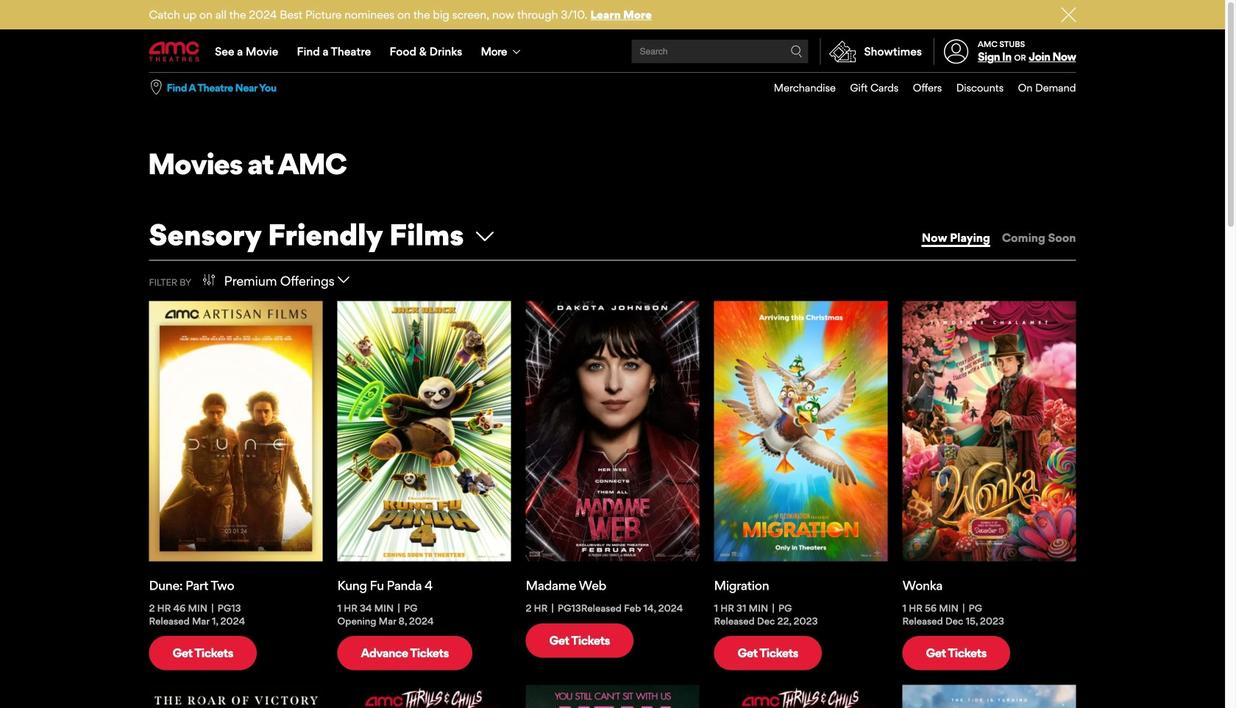 Task type: describe. For each thing, give the bounding box(es) containing it.
1 menu item from the left
[[760, 73, 836, 103]]

movie poster for night swim image
[[337, 685, 511, 709]]

movie poster for dune: part two image
[[149, 301, 323, 562]]

5 menu item from the left
[[1004, 73, 1076, 103]]

search the AMC website text field
[[638, 46, 791, 57]]

4 menu item from the left
[[942, 73, 1004, 103]]

movie poster for kung fu panda 4 image
[[337, 301, 511, 562]]

movie poster for madame web image
[[526, 301, 699, 562]]

movie poster for wonka image
[[903, 301, 1076, 562]]

2 menu item from the left
[[836, 73, 899, 103]]



Task type: locate. For each thing, give the bounding box(es) containing it.
user profile image
[[936, 39, 977, 64]]

menu
[[149, 31, 1076, 72], [760, 73, 1076, 103]]

amc logo image
[[149, 41, 201, 62], [149, 41, 201, 62]]

3 menu item from the left
[[899, 73, 942, 103]]

cookie consent banner dialog
[[0, 669, 1225, 709]]

0 vertical spatial menu
[[149, 31, 1076, 72]]

menu item
[[760, 73, 836, 103], [836, 73, 899, 103], [899, 73, 942, 103], [942, 73, 1004, 103], [1004, 73, 1076, 103]]

sign in or join amc stubs element
[[934, 31, 1076, 72]]

movie poster for demon slayer: kimetsu no yaiba - to the hashira training image
[[149, 685, 323, 709]]

movie poster for mean girls image
[[526, 685, 699, 709]]

movie poster for lisa frankenstein image
[[714, 685, 888, 709]]

submit search icon image
[[791, 46, 802, 57]]

1 vertical spatial menu
[[760, 73, 1076, 103]]

showtimes image
[[821, 38, 864, 65]]

movie poster for aquaman and the lost kingdom image
[[903, 685, 1076, 709]]

movie poster for migration image
[[714, 301, 888, 562]]



Task type: vqa. For each thing, say whether or not it's contained in the screenshot.
'Sign in or Join AMC stubs' ELEMENT
yes



